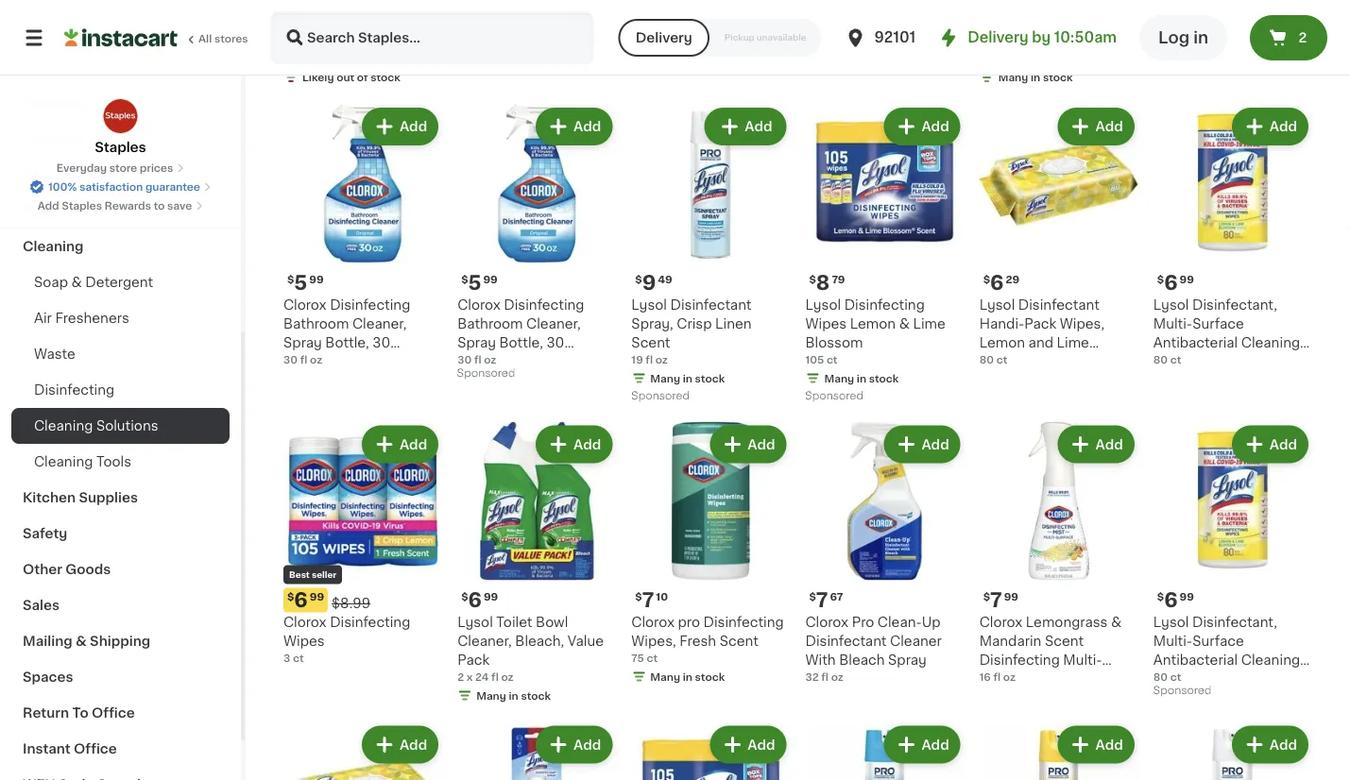 Task type: describe. For each thing, give the bounding box(es) containing it.
out
[[337, 72, 354, 83]]

toilet for bleach,
[[496, 616, 532, 629]]

guarantee
[[145, 182, 200, 192]]

seller
[[312, 571, 337, 579]]

lime inside "lysol disinfecting wipes lemon & lime blossom 105 ct"
[[913, 317, 946, 330]]

sales link
[[11, 588, 230, 624]]

29
[[1006, 274, 1020, 284]]

sanitizing
[[499, 16, 564, 29]]

in for 7
[[683, 672, 693, 682]]

spaces link
[[11, 660, 230, 695]]

2 horizontal spatial cleaner,
[[526, 317, 581, 330]]

lime inside lysol disinfectant handi-pack wipes, lemon and lime blossom
[[1057, 336, 1089, 349]]

$ inside $ 7 67
[[809, 592, 816, 602]]

2 bottle, from the left
[[499, 336, 543, 349]]

fl inside lysol disinfectant spray, crisp linen scent 19 fl oz
[[646, 354, 653, 365]]

disinfecting inside clorox lemongrass & mandarin scent disinfecting multi- surface mist
[[980, 653, 1060, 667]]

$ inside $ 6 29
[[983, 274, 990, 284]]

delivery for delivery by 10:50am
[[968, 31, 1029, 44]]

lemon inside clorox pro  disinfecting wipes, lemon fresh 75 ct
[[854, 16, 899, 29]]

blossom inside lysol lemon & lime blossom scent to go disinfecting wipes 15 ct
[[283, 16, 341, 29]]

1 vertical spatial shipping
[[90, 635, 150, 648]]

lemon inside "lysol all-purpose cleaner complete clean lemon breeze scent"
[[1021, 35, 1067, 48]]

linen inside lysol disinfectant spray, crisp linen scent 19 fl oz
[[715, 317, 752, 330]]

everyday
[[56, 163, 107, 173]]

and inside lysol disinfectant spray sanitizing and antibacterial crisp linen
[[567, 16, 592, 29]]

cleaning link
[[11, 229, 230, 265]]

soap
[[34, 276, 68, 289]]

$ 9 49
[[635, 273, 672, 293]]

lysol inside lysol lemon & lime blossom scent to go disinfecting wipes 15 ct
[[283, 0, 319, 11]]

75 for lemon
[[806, 35, 818, 45]]

1 5 from the left
[[294, 273, 307, 293]]

19
[[632, 354, 643, 365]]

clorox toilet bowl cleaner with bleach, fresh scent 24 fl oz
[[632, 0, 769, 64]]

fl inside lysol toilet bowl cleaner, bleach, value pack 2 x 24 fl oz
[[491, 672, 499, 682]]

1
[[457, 54, 462, 64]]

clorox pro 4 in one disinfectant & sanitizer, citrus 14 fl oz
[[1154, 0, 1312, 64]]

lysol inside lysol disinfectant spray sanitizing and antibacterial crisp linen
[[457, 0, 493, 11]]

0 horizontal spatial to
[[72, 707, 89, 720]]

spray,
[[632, 317, 674, 330]]

linen inside lysol disinfectant spray sanitizing and antibacterial crisp linen
[[457, 54, 494, 67]]

lysol inside "lysol all-purpose cleaner complete clean lemon breeze scent"
[[980, 0, 1015, 11]]

fresh inside clorox toilet bowl cleaner with bleach, fresh scent 24 fl oz
[[632, 35, 668, 48]]

food
[[23, 168, 57, 181]]

0 vertical spatial office
[[92, 707, 135, 720]]

breeze
[[1070, 35, 1116, 48]]

oz inside lysol toilet bowl cleaner, bleach, value pack 2 x 24 fl oz
[[501, 672, 514, 682]]

2 clorox disinfecting bathroom cleaner, spray bottle, 30 ounces from the left
[[457, 298, 584, 368]]

$6.99 original price: $8.99 element
[[283, 588, 442, 613]]

many for 6
[[476, 691, 506, 701]]

clean
[[980, 35, 1018, 48]]

Search field
[[272, 13, 592, 62]]

$ 7 10
[[635, 591, 668, 610]]

blossom inside "lysol disinfecting wipes lemon & lime blossom 105 ct"
[[806, 336, 863, 349]]

pro for 4
[[1200, 0, 1222, 11]]

add staples rewards to save link
[[38, 198, 203, 214]]

ct inside clorox pro  disinfecting wipes, lemon fresh 75 ct
[[821, 35, 832, 45]]

$ 6 29
[[983, 273, 1020, 293]]

soap & detergent
[[34, 276, 153, 289]]

purpose
[[1041, 0, 1096, 11]]

cleaning solutions
[[34, 420, 158, 433]]

cleaner, inside lysol toilet bowl cleaner, bleach, value pack 2 x 24 fl oz
[[457, 635, 512, 648]]

instacart logo image
[[64, 26, 178, 49]]

stock down delivery by 10:50am
[[1043, 72, 1073, 83]]

2 button
[[1250, 15, 1328, 60]]

up
[[922, 616, 941, 629]]

stock right of
[[371, 72, 400, 83]]

disinfecting inside clorox pro  disinfecting wipes, lemon fresh 75 ct
[[878, 0, 958, 11]]

many for 9
[[650, 373, 680, 383]]

many in stock for 7
[[650, 672, 725, 682]]

1 lysol disinfectant, multi-surface antibacterial cleaning wipes, lemon & lime blossom from the top
[[1154, 298, 1300, 387]]

spray inside lysol disinfectant spray sanitizing and antibacterial crisp linen
[[457, 16, 496, 29]]

1 vertical spatial multi-
[[1154, 635, 1193, 648]]

cleaning solutions link
[[11, 408, 230, 444]]

staples link
[[95, 98, 146, 157]]

disinfectant inside clorox pro 4 in one disinfectant & sanitizer, citrus 14 fl oz
[[1154, 16, 1235, 29]]

lysol inside lysol disinfectant spray, crisp linen scent 19 fl oz
[[632, 298, 667, 311]]

$ 6 99 $8.99 clorox disinfecting wipes 3 ct
[[283, 591, 410, 663]]

bleach, inside clorox toilet bowl cleaner with bleach, fresh scent 24 fl oz
[[720, 16, 769, 29]]

10:50am
[[1054, 31, 1117, 44]]

100% satisfaction guarantee button
[[29, 176, 212, 195]]

bags
[[23, 204, 57, 217]]

pro for fresh
[[678, 616, 700, 629]]

stock for 9
[[695, 373, 725, 383]]

1 vertical spatial office
[[74, 743, 117, 756]]

100% satisfaction guarantee
[[48, 182, 200, 192]]

disinfecting link
[[11, 372, 230, 408]]

in
[[1238, 0, 1250, 11]]

log
[[1159, 30, 1190, 46]]

ct inside the clorox pro  disinfecting wipes, fresh scent 75 ct
[[647, 653, 658, 663]]

likely out of stock
[[302, 72, 400, 83]]

clorox inside clorox pro 4 in one disinfectant & sanitizer, citrus 14 fl oz
[[1154, 0, 1197, 11]]

9
[[642, 273, 656, 293]]

disinfecting inside the clorox pro  disinfecting wipes, fresh scent 75 ct
[[703, 616, 784, 629]]

clorox pro  disinfecting wipes, fresh scent 75 ct
[[632, 616, 784, 663]]

many in stock down by
[[998, 72, 1073, 83]]

pack inside lysol disinfectant handi-pack wipes, lemon and lime blossom
[[1025, 317, 1057, 330]]

14
[[1154, 54, 1165, 64]]

lysol lemon & lime blossom scent to go disinfecting wipes 15 ct
[[283, 0, 425, 64]]

2 disinfectant, from the top
[[1192, 616, 1277, 629]]

1 vertical spatial surface
[[1193, 635, 1244, 648]]

3
[[283, 653, 290, 663]]

1 fl oz
[[457, 54, 487, 64]]

99 inside $ 7 99
[[1004, 592, 1019, 602]]

0 horizontal spatial shipping
[[23, 96, 83, 110]]

sponsored badge image for 5
[[457, 368, 515, 379]]

79
[[832, 274, 845, 284]]

air
[[34, 312, 52, 325]]

sales
[[23, 599, 60, 612]]

0 horizontal spatial cleaner,
[[352, 317, 407, 330]]

kitchen supplies
[[23, 491, 138, 505]]

sponsored badge image for 8
[[806, 391, 863, 402]]

clorox pro  disinfecting wipes, lemon fresh 75 ct
[[806, 0, 958, 45]]

15
[[283, 54, 295, 64]]

return to office link
[[11, 695, 230, 731]]

scent inside the clorox pro  disinfecting wipes, fresh scent 75 ct
[[720, 635, 759, 648]]

clorox inside clorox toilet bowl cleaner with bleach, fresh scent 24 fl oz
[[632, 0, 675, 11]]

$ inside the '$ 6 99 $8.99 clorox disinfecting wipes 3 ct'
[[287, 592, 294, 602]]

in for 8
[[857, 373, 867, 383]]

instant
[[23, 743, 71, 756]]

lemon inside lysol disinfectant handi-pack wipes, lemon and lime blossom
[[980, 336, 1025, 349]]

fl inside clorox pro clean-up disinfectant cleaner with bleach spray 32 fl oz
[[821, 672, 829, 682]]

best seller
[[289, 571, 337, 579]]

1 bathroom from the left
[[283, 317, 349, 330]]

toilet for with
[[678, 0, 714, 11]]

save
[[167, 201, 192, 211]]

ct inside the '$ 6 99 $8.99 clorox disinfecting wipes 3 ct'
[[293, 653, 304, 663]]

wipes, inside the clorox pro  disinfecting wipes, fresh scent 75 ct
[[632, 635, 676, 648]]

kitchen supplies link
[[11, 480, 230, 516]]

surface inside clorox lemongrass & mandarin scent disinfecting multi- surface mist
[[980, 672, 1031, 686]]

2 ounces from the left
[[457, 355, 509, 368]]

fresh inside clorox pro  disinfecting wipes, lemon fresh 75 ct
[[903, 16, 939, 29]]

cleaner for lemon
[[980, 16, 1031, 29]]

clorox inside clorox pro  disinfecting wipes, lemon fresh 75 ct
[[806, 0, 849, 11]]

2 $ 5 99 from the left
[[461, 273, 498, 293]]

fl inside clorox toilet bowl cleaner with bleach, fresh scent 24 fl oz
[[648, 54, 655, 64]]

67
[[830, 592, 843, 602]]

mailing & shipping link
[[11, 624, 230, 660]]

return
[[23, 707, 69, 720]]

scent inside clorox toilet bowl cleaner with bleach, fresh scent 24 fl oz
[[672, 35, 711, 48]]

everyday store prices link
[[56, 161, 185, 176]]

2 bathroom from the left
[[457, 317, 523, 330]]

furniture
[[23, 132, 85, 146]]

clorox lemongrass & mandarin scent disinfecting multi- surface mist
[[980, 616, 1122, 686]]

pack inside lysol toilet bowl cleaner, bleach, value pack 2 x 24 fl oz
[[457, 653, 490, 667]]

all-
[[1018, 0, 1041, 11]]

& inside clorox lemongrass & mandarin scent disinfecting multi- surface mist
[[1111, 616, 1122, 629]]

best
[[289, 571, 310, 579]]

$ inside $ 9 49
[[635, 274, 642, 284]]

wipes inside the '$ 6 99 $8.99 clorox disinfecting wipes 3 ct'
[[283, 635, 325, 648]]

lime inside lysol lemon & lime blossom scent to go disinfecting wipes 15 ct
[[385, 0, 418, 11]]

add staples rewards to save
[[38, 201, 192, 211]]

all stores
[[198, 34, 248, 44]]

kitchen
[[23, 491, 76, 505]]

many for 7
[[650, 672, 680, 682]]

to
[[154, 201, 165, 211]]

disinfecting inside lysol lemon & lime blossom scent to go disinfecting wipes 15 ct
[[283, 35, 364, 48]]

scent inside clorox lemongrass & mandarin scent disinfecting multi- surface mist
[[1045, 635, 1084, 648]]

air fresheners
[[34, 312, 129, 325]]

with inside clorox toilet bowl cleaner with bleach, fresh scent 24 fl oz
[[687, 16, 717, 29]]

lemongrass
[[1026, 616, 1108, 629]]

many down the clean
[[998, 72, 1028, 83]]

sponsored badge image for 9
[[632, 391, 689, 402]]

soap & detergent link
[[11, 265, 230, 300]]

many for 8
[[824, 373, 854, 383]]

disinfectant inside clorox pro clean-up disinfectant cleaner with bleach spray 32 fl oz
[[806, 635, 887, 648]]

clorox inside the '$ 6 99 $8.99 clorox disinfecting wipes 3 ct'
[[283, 616, 327, 629]]

10
[[656, 592, 668, 602]]

100%
[[48, 182, 77, 192]]

crisp inside lysol disinfectant spray sanitizing and antibacterial crisp linen
[[545, 35, 580, 48]]

0 vertical spatial surface
[[1193, 317, 1244, 330]]

$ 8 79
[[809, 273, 845, 293]]

4
[[1226, 0, 1235, 11]]

2 vertical spatial antibacterial
[[1154, 653, 1238, 667]]

pro for clean-
[[852, 616, 874, 629]]

prices
[[140, 163, 173, 173]]



Task type: vqa. For each thing, say whether or not it's contained in the screenshot.
AND
yes



Task type: locate. For each thing, give the bounding box(es) containing it.
7 left 67
[[816, 591, 828, 610]]

by
[[1032, 31, 1051, 44]]

disinfectant down 29
[[1018, 298, 1100, 311]]

pro inside clorox pro 4 in one disinfectant & sanitizer, citrus 14 fl oz
[[1200, 0, 1222, 11]]

0 horizontal spatial $ 5 99
[[287, 273, 324, 293]]

product group containing 8
[[806, 104, 964, 407]]

$ inside $ 7 10
[[635, 592, 642, 602]]

1 horizontal spatial ounces
[[457, 355, 509, 368]]

fresh
[[903, 16, 939, 29], [632, 35, 668, 48], [680, 635, 716, 648]]

0 horizontal spatial toilet
[[496, 616, 532, 629]]

stock down lysol toilet bowl cleaner, bleach, value pack 2 x 24 fl oz
[[521, 691, 551, 701]]

service type group
[[619, 19, 822, 57]]

bleach, right delivery button
[[720, 16, 769, 29]]

wipes inside "lysol disinfecting wipes lemon & lime blossom 105 ct"
[[806, 317, 847, 330]]

crisp inside lysol disinfectant spray, crisp linen scent 19 fl oz
[[677, 317, 712, 330]]

staples up everyday store prices link
[[95, 141, 146, 154]]

0 vertical spatial antibacterial
[[457, 35, 542, 48]]

clorox inside clorox lemongrass & mandarin scent disinfecting multi- surface mist
[[980, 616, 1023, 629]]

0 vertical spatial to
[[387, 16, 402, 29]]

7 for clorox lemongrass & mandarin scent disinfecting multi- surface mist
[[990, 591, 1002, 610]]

stores
[[214, 34, 248, 44]]

1 30 fl oz from the left
[[283, 354, 322, 365]]

bleach, left value
[[515, 635, 564, 648]]

7 left 10
[[642, 591, 654, 610]]

1 vertical spatial antibacterial
[[1154, 336, 1238, 349]]

92101 button
[[844, 11, 958, 64]]

shipping up furniture
[[23, 96, 83, 110]]

1 horizontal spatial toilet
[[678, 0, 714, 11]]

lysol toilet bowl cleaner, bleach, value pack 2 x 24 fl oz
[[457, 616, 604, 682]]

0 vertical spatial crisp
[[545, 35, 580, 48]]

disinfectant,
[[1192, 298, 1277, 311], [1192, 616, 1277, 629]]

lysol inside lysol toilet bowl cleaner, bleach, value pack 2 x 24 fl oz
[[457, 616, 493, 629]]

1 horizontal spatial pro
[[852, 0, 874, 11]]

to left 'go'
[[387, 16, 402, 29]]

handi-
[[980, 317, 1025, 330]]

to
[[387, 16, 402, 29], [72, 707, 89, 720]]

0 vertical spatial bowl
[[717, 0, 750, 11]]

many down the clorox pro  disinfecting wipes, fresh scent 75 ct
[[650, 672, 680, 682]]

sponsored badge image for 6
[[1154, 686, 1211, 697]]

toilet
[[678, 0, 714, 11], [496, 616, 532, 629]]

cleaner inside clorox toilet bowl cleaner with bleach, fresh scent 24 fl oz
[[632, 16, 683, 29]]

1 disinfectant, from the top
[[1192, 298, 1277, 311]]

cleaning for cleaning solutions
[[34, 420, 93, 433]]

wipes down 'go'
[[367, 35, 409, 48]]

citrus
[[1154, 35, 1194, 48]]

all
[[198, 34, 212, 44]]

safety
[[23, 527, 67, 540]]

1 vertical spatial disinfectant,
[[1192, 616, 1277, 629]]

7 for clorox pro  disinfecting wipes, fresh scent
[[642, 591, 654, 610]]

1 horizontal spatial 2
[[1299, 31, 1307, 44]]

1 vertical spatial crisp
[[677, 317, 712, 330]]

many down lysol toilet bowl cleaner, bleach, value pack 2 x 24 fl oz
[[476, 691, 506, 701]]

other goods link
[[11, 552, 230, 588]]

0 horizontal spatial bowl
[[536, 616, 568, 629]]

solutions
[[96, 420, 158, 433]]

with inside clorox pro clean-up disinfectant cleaner with bleach spray 32 fl oz
[[806, 653, 836, 667]]

many in stock down lysol toilet bowl cleaner, bleach, value pack 2 x 24 fl oz
[[476, 691, 551, 701]]

wipes up 3
[[283, 635, 325, 648]]

0 vertical spatial multi-
[[1154, 317, 1193, 330]]

ounces
[[283, 355, 335, 368], [457, 355, 509, 368]]

disinfectant for lysol disinfectant spray sanitizing and antibacterial crisp linen
[[496, 0, 578, 11]]

pro
[[852, 0, 874, 11], [678, 616, 700, 629]]

blossom
[[283, 16, 341, 29], [806, 336, 863, 349], [980, 355, 1037, 368], [1154, 374, 1211, 387], [1154, 691, 1211, 704]]

pro inside clorox pro clean-up disinfectant cleaner with bleach spray 32 fl oz
[[852, 616, 874, 629]]

disinfecting inside the '$ 6 99 $8.99 clorox disinfecting wipes 3 ct'
[[330, 616, 410, 629]]

0 horizontal spatial clorox disinfecting bathroom cleaner, spray bottle, 30 ounces
[[283, 298, 410, 368]]

many in stock down lysol disinfectant spray, crisp linen scent 19 fl oz
[[650, 373, 725, 383]]

1 horizontal spatial fresh
[[680, 635, 716, 648]]

0 vertical spatial pro
[[1200, 0, 1222, 11]]

in down lysol disinfectant spray, crisp linen scent 19 fl oz
[[683, 373, 693, 383]]

oz inside clorox pro clean-up disinfectant cleaner with bleach spray 32 fl oz
[[831, 672, 844, 682]]

6 inside the '$ 6 99 $8.99 clorox disinfecting wipes 3 ct'
[[294, 591, 308, 610]]

lemon inside lysol lemon & lime blossom scent to go disinfecting wipes 15 ct
[[322, 0, 368, 11]]

0 vertical spatial linen
[[457, 54, 494, 67]]

0 vertical spatial staples
[[95, 141, 146, 154]]

stock for 7
[[695, 672, 725, 682]]

many in stock for 6
[[476, 691, 551, 701]]

0 horizontal spatial ounces
[[283, 355, 335, 368]]

shipping
[[23, 96, 83, 110], [90, 635, 150, 648]]

disinfectant up bleach
[[806, 635, 887, 648]]

lemon
[[322, 0, 368, 11], [854, 16, 899, 29], [1021, 35, 1067, 48], [850, 317, 896, 330], [980, 336, 1025, 349], [1202, 355, 1247, 368], [1202, 672, 1247, 686]]

lysol disinfectant, multi-surface antibacterial cleaning wipes, lemon & lime blossom
[[1154, 298, 1300, 387], [1154, 616, 1300, 704]]

1 vertical spatial toilet
[[496, 616, 532, 629]]

0 vertical spatial bleach,
[[720, 16, 769, 29]]

fresh inside the clorox pro  disinfecting wipes, fresh scent 75 ct
[[680, 635, 716, 648]]

2 vertical spatial fresh
[[680, 635, 716, 648]]

0 horizontal spatial crisp
[[545, 35, 580, 48]]

1 horizontal spatial wipes
[[367, 35, 409, 48]]

1 vertical spatial to
[[72, 707, 89, 720]]

scent inside "lysol all-purpose cleaner complete clean lemon breeze scent"
[[980, 54, 1018, 67]]

1 vertical spatial pro
[[852, 616, 874, 629]]

shipping link
[[11, 85, 230, 121]]

1 vertical spatial 2
[[457, 672, 464, 682]]

1 horizontal spatial cleaner,
[[457, 635, 512, 648]]

with
[[687, 16, 717, 29], [806, 653, 836, 667]]

disinfectant up sanitizing
[[496, 0, 578, 11]]

multi-
[[1154, 317, 1193, 330], [1154, 635, 1193, 648], [1063, 653, 1102, 667]]

2 5 from the left
[[468, 273, 481, 293]]

1 horizontal spatial 24
[[632, 54, 645, 64]]

None search field
[[270, 11, 594, 64]]

bowl for value
[[536, 616, 568, 629]]

in down the clorox pro  disinfecting wipes, fresh scent 75 ct
[[683, 672, 693, 682]]

0 vertical spatial 24
[[632, 54, 645, 64]]

0 horizontal spatial wipes
[[283, 635, 325, 648]]

$ 7 67
[[809, 591, 843, 610]]

1 vertical spatial fresh
[[632, 35, 668, 48]]

clorox inside the clorox pro  disinfecting wipes, fresh scent 75 ct
[[632, 616, 675, 629]]

1 vertical spatial pro
[[678, 616, 700, 629]]

$ inside $ 7 99
[[983, 592, 990, 602]]

of
[[357, 72, 368, 83]]

many in stock down the clorox pro  disinfecting wipes, fresh scent 75 ct
[[650, 672, 725, 682]]

office down 'return to office'
[[74, 743, 117, 756]]

3 7 from the left
[[642, 591, 654, 610]]

many in stock for 9
[[650, 373, 725, 383]]

crisp right spray,
[[677, 317, 712, 330]]

2 lysol disinfectant, multi-surface antibacterial cleaning wipes, lemon & lime blossom from the top
[[1154, 616, 1300, 704]]

1 horizontal spatial to
[[387, 16, 402, 29]]

0 horizontal spatial and
[[567, 16, 592, 29]]

to inside lysol lemon & lime blossom scent to go disinfecting wipes 15 ct
[[387, 16, 402, 29]]

2 horizontal spatial cleaner
[[980, 16, 1031, 29]]

1 vertical spatial 24
[[475, 672, 489, 682]]

1 vertical spatial lysol disinfectant, multi-surface antibacterial cleaning wipes, lemon & lime blossom
[[1154, 616, 1300, 704]]

bags link
[[11, 193, 230, 229]]

log in button
[[1140, 15, 1227, 60]]

cleaner inside clorox pro clean-up disinfectant cleaner with bleach spray 32 fl oz
[[890, 635, 942, 648]]

0 horizontal spatial fresh
[[632, 35, 668, 48]]

16
[[980, 672, 991, 682]]

pro inside clorox pro  disinfecting wipes, lemon fresh 75 ct
[[852, 0, 874, 11]]

2 30 fl oz from the left
[[457, 354, 496, 365]]

disinfectant
[[496, 0, 578, 11], [1154, 16, 1235, 29], [1018, 298, 1100, 311], [670, 298, 752, 311], [806, 635, 887, 648]]

2
[[1299, 31, 1307, 44], [457, 672, 464, 682]]

log in
[[1159, 30, 1209, 46]]

stock down the clorox pro  disinfecting wipes, fresh scent 75 ct
[[695, 672, 725, 682]]

return to office
[[23, 707, 135, 720]]

spray inside clorox pro clean-up disinfectant cleaner with bleach spray 32 fl oz
[[888, 653, 927, 667]]

oz inside lysol disinfectant spray, crisp linen scent 19 fl oz
[[655, 354, 668, 365]]

one
[[1254, 0, 1282, 11]]

cleaning for cleaning tools
[[34, 455, 93, 469]]

1 horizontal spatial bowl
[[717, 0, 750, 11]]

bowl up service type 'group'
[[717, 0, 750, 11]]

1 horizontal spatial bathroom
[[457, 317, 523, 330]]

and inside lysol disinfectant handi-pack wipes, lemon and lime blossom
[[1029, 336, 1054, 349]]

in down by
[[1031, 72, 1041, 83]]

0 horizontal spatial 2
[[457, 672, 464, 682]]

delivery inside button
[[636, 31, 692, 44]]

food & drink link
[[11, 157, 230, 193]]

other
[[23, 563, 62, 576]]

oz inside clorox toilet bowl cleaner with bleach, fresh scent 24 fl oz
[[657, 54, 670, 64]]

& inside "lysol disinfecting wipes lemon & lime blossom 105 ct"
[[899, 317, 910, 330]]

mandarin
[[980, 635, 1042, 648]]

bleach, inside lysol toilet bowl cleaner, bleach, value pack 2 x 24 fl oz
[[515, 635, 564, 648]]

1 vertical spatial with
[[806, 653, 836, 667]]

lysol inside "lysol disinfecting wipes lemon & lime blossom 105 ct"
[[806, 298, 841, 311]]

bowl for bleach,
[[717, 0, 750, 11]]

lysol disinfectant spray sanitizing and antibacterial crisp linen
[[457, 0, 592, 67]]

antibacterial
[[457, 35, 542, 48], [1154, 336, 1238, 349], [1154, 653, 1238, 667]]

bowl inside clorox toilet bowl cleaner with bleach, fresh scent 24 fl oz
[[717, 0, 750, 11]]

0 vertical spatial pro
[[852, 0, 874, 11]]

1 horizontal spatial and
[[1029, 336, 1054, 349]]

0 vertical spatial 2
[[1299, 31, 1307, 44]]

disinfectant for lysol disinfectant handi-pack wipes, lemon and lime blossom
[[1018, 298, 1100, 311]]

2 vertical spatial wipes
[[283, 635, 325, 648]]

spaces
[[23, 671, 73, 684]]

1 horizontal spatial clorox disinfecting bathroom cleaner, spray bottle, 30 ounces
[[457, 298, 584, 368]]

x
[[467, 672, 473, 682]]

lemon inside "lysol disinfecting wipes lemon & lime blossom 105 ct"
[[850, 317, 896, 330]]

0 horizontal spatial bathroom
[[283, 317, 349, 330]]

1 vertical spatial 75
[[632, 653, 644, 663]]

supplies
[[79, 491, 138, 505]]

75 left 92101
[[806, 35, 818, 45]]

1 horizontal spatial delivery
[[968, 31, 1029, 44]]

office
[[92, 707, 135, 720], [74, 743, 117, 756]]

1 horizontal spatial cleaner
[[890, 635, 942, 648]]

wipes up 105
[[806, 317, 847, 330]]

7 up "mandarin"
[[990, 591, 1002, 610]]

clorox pro clean-up disinfectant cleaner with bleach spray 32 fl oz
[[806, 616, 942, 682]]

wipes, inside clorox pro  disinfecting wipes, lemon fresh 75 ct
[[806, 16, 850, 29]]

in inside button
[[1194, 30, 1209, 46]]

0 horizontal spatial 7
[[642, 591, 654, 610]]

pro for lemon
[[852, 0, 874, 11]]

scent inside lysol lemon & lime blossom scent to go disinfecting wipes 15 ct
[[344, 16, 383, 29]]

disinfectant inside lysol disinfectant handi-pack wipes, lemon and lime blossom
[[1018, 298, 1100, 311]]

lysol inside lysol disinfectant handi-pack wipes, lemon and lime blossom
[[980, 298, 1015, 311]]

in for 9
[[683, 373, 693, 383]]

pro left clean-
[[852, 616, 874, 629]]

to right return
[[72, 707, 89, 720]]

delivery by 10:50am
[[968, 31, 1117, 44]]

0 vertical spatial lysol disinfectant, multi-surface antibacterial cleaning wipes, lemon & lime blossom
[[1154, 298, 1300, 387]]

0 horizontal spatial pack
[[457, 653, 490, 667]]

delivery for delivery
[[636, 31, 692, 44]]

pro left 4
[[1200, 0, 1222, 11]]

$ 5 99
[[287, 273, 324, 293], [461, 273, 498, 293]]

furniture link
[[11, 121, 230, 157]]

1 vertical spatial pack
[[457, 653, 490, 667]]

0 vertical spatial shipping
[[23, 96, 83, 110]]

surface
[[1193, 317, 1244, 330], [1193, 635, 1244, 648], [980, 672, 1031, 686]]

cleaning tools link
[[11, 444, 230, 480]]

cleaner,
[[352, 317, 407, 330], [526, 317, 581, 330], [457, 635, 512, 648]]

everyday store prices
[[56, 163, 173, 173]]

delivery
[[968, 31, 1029, 44], [636, 31, 692, 44]]

disinfectant for lysol disinfectant spray, crisp linen scent 19 fl oz
[[670, 298, 752, 311]]

stock down lysol disinfectant spray, crisp linen scent 19 fl oz
[[695, 373, 725, 383]]

wipes,
[[806, 16, 850, 29], [1060, 317, 1105, 330], [1154, 355, 1198, 368], [632, 635, 676, 648], [1154, 672, 1198, 686]]

complete
[[1035, 16, 1100, 29]]

0 horizontal spatial linen
[[457, 54, 494, 67]]

toilet inside clorox toilet bowl cleaner with bleach, fresh scent 24 fl oz
[[678, 0, 714, 11]]

bowl inside lysol toilet bowl cleaner, bleach, value pack 2 x 24 fl oz
[[536, 616, 568, 629]]

0 vertical spatial wipes
[[367, 35, 409, 48]]

30
[[373, 336, 390, 349], [547, 336, 565, 349], [283, 354, 298, 365], [457, 354, 472, 365]]

105
[[806, 354, 824, 365]]

0 horizontal spatial 5
[[294, 273, 307, 293]]

0 horizontal spatial pro
[[852, 616, 874, 629]]

lime
[[385, 0, 418, 11], [913, 317, 946, 330], [1057, 336, 1089, 349], [1265, 355, 1297, 368], [1265, 672, 1297, 686]]

1 vertical spatial bowl
[[536, 616, 568, 629]]

0 horizontal spatial bleach,
[[515, 635, 564, 648]]

2 down the sanitizer, at the top of page
[[1299, 31, 1307, 44]]

in down lysol toilet bowl cleaner, bleach, value pack 2 x 24 fl oz
[[509, 691, 519, 701]]

1 horizontal spatial bottle,
[[499, 336, 543, 349]]

1 bottle, from the left
[[325, 336, 369, 349]]

24 inside lysol toilet bowl cleaner, bleach, value pack 2 x 24 fl oz
[[475, 672, 489, 682]]

7 for clorox pro clean-up disinfectant cleaner with bleach spray
[[816, 591, 828, 610]]

stock for 6
[[521, 691, 551, 701]]

bottle,
[[325, 336, 369, 349], [499, 336, 543, 349]]

0 vertical spatial disinfectant,
[[1192, 298, 1277, 311]]

air fresheners link
[[11, 300, 230, 336]]

2 inside lysol toilet bowl cleaner, bleach, value pack 2 x 24 fl oz
[[457, 672, 464, 682]]

disinfectant inside lysol disinfectant spray sanitizing and antibacterial crisp linen
[[496, 0, 578, 11]]

1 horizontal spatial shipping
[[90, 635, 150, 648]]

2 left x
[[457, 672, 464, 682]]

rewards
[[105, 201, 151, 211]]

bowl up value
[[536, 616, 568, 629]]

other goods
[[23, 563, 111, 576]]

30 fl oz
[[283, 354, 322, 365], [457, 354, 496, 365]]

antibacterial inside lysol disinfectant spray sanitizing and antibacterial crisp linen
[[457, 35, 542, 48]]

0 horizontal spatial 24
[[475, 672, 489, 682]]

5
[[294, 273, 307, 293], [468, 273, 481, 293]]

many in stock
[[998, 72, 1073, 83], [824, 373, 899, 383], [650, 373, 725, 383], [650, 672, 725, 682], [476, 691, 551, 701]]

1 horizontal spatial bleach,
[[720, 16, 769, 29]]

scent inside lysol disinfectant spray, crisp linen scent 19 fl oz
[[632, 336, 670, 349]]

75 for fresh
[[632, 653, 644, 663]]

2 vertical spatial multi-
[[1063, 653, 1102, 667]]

staples logo image
[[103, 98, 138, 134]]

0 vertical spatial and
[[567, 16, 592, 29]]

instant office link
[[11, 731, 230, 767]]

office up instant office link
[[92, 707, 135, 720]]

staples down 100% on the left top
[[62, 201, 102, 211]]

ct
[[821, 35, 832, 45], [297, 54, 308, 64], [827, 354, 838, 365], [997, 354, 1008, 365], [1171, 354, 1182, 365], [293, 653, 304, 663], [647, 653, 658, 663], [1171, 672, 1182, 682]]

bleach
[[839, 653, 885, 667]]

1 $ 5 99 from the left
[[287, 273, 324, 293]]

0 vertical spatial with
[[687, 16, 717, 29]]

many in stock for 8
[[824, 373, 899, 383]]

many down lysol disinfectant spray, crisp linen scent 19 fl oz
[[650, 373, 680, 383]]

blossom inside lysol disinfectant handi-pack wipes, lemon and lime blossom
[[980, 355, 1037, 368]]

disinfectant down 49 at left
[[670, 298, 752, 311]]

wipes inside lysol lemon & lime blossom scent to go disinfecting wipes 15 ct
[[367, 35, 409, 48]]

1 horizontal spatial pro
[[1200, 0, 1222, 11]]

1 horizontal spatial with
[[806, 653, 836, 667]]

disinfecting inside "lysol disinfecting wipes lemon & lime blossom 105 ct"
[[844, 298, 925, 311]]

oz inside clorox pro 4 in one disinfectant & sanitizer, citrus 14 fl oz
[[1178, 54, 1190, 64]]

lysol
[[283, 0, 319, 11], [457, 0, 493, 11], [980, 0, 1015, 11], [806, 298, 841, 311], [980, 298, 1015, 311], [632, 298, 667, 311], [1154, 298, 1189, 311], [457, 616, 493, 629], [1154, 616, 1189, 629]]

1 clorox disinfecting bathroom cleaner, spray bottle, 30 ounces from the left
[[283, 298, 410, 368]]

2 inside button
[[1299, 31, 1307, 44]]

2 7 from the left
[[990, 591, 1002, 610]]

many down "lysol disinfecting wipes lemon & lime blossom 105 ct"
[[824, 373, 854, 383]]

spray
[[457, 16, 496, 29], [283, 336, 322, 349], [457, 336, 496, 349], [888, 653, 927, 667]]

ct inside lysol lemon & lime blossom scent to go disinfecting wipes 15 ct
[[297, 54, 308, 64]]

fl inside clorox pro 4 in one disinfectant & sanitizer, citrus 14 fl oz
[[1168, 54, 1175, 64]]

75 inside the clorox pro  disinfecting wipes, fresh scent 75 ct
[[632, 653, 644, 663]]

cleaning for cleaning
[[23, 240, 84, 253]]

clorox
[[632, 0, 675, 11], [806, 0, 849, 11], [1154, 0, 1197, 11], [283, 298, 327, 311], [457, 298, 501, 311], [283, 616, 327, 629], [806, 616, 849, 629], [980, 616, 1023, 629], [632, 616, 675, 629]]

0 horizontal spatial with
[[687, 16, 717, 29]]

product group
[[283, 104, 442, 368], [457, 104, 616, 384], [632, 104, 790, 407], [806, 104, 964, 407], [980, 104, 1138, 368], [1154, 104, 1312, 387], [283, 422, 442, 666], [457, 422, 616, 707], [632, 422, 790, 688], [806, 422, 964, 685], [980, 422, 1138, 686], [1154, 422, 1312, 704], [283, 722, 442, 781], [457, 722, 616, 781], [632, 722, 790, 781], [806, 722, 964, 781], [980, 722, 1138, 781], [1154, 722, 1312, 781]]

go
[[406, 16, 425, 29]]

many in stock down "lysol disinfecting wipes lemon & lime blossom 105 ct"
[[824, 373, 899, 383]]

1 vertical spatial and
[[1029, 336, 1054, 349]]

2 horizontal spatial fresh
[[903, 16, 939, 29]]

2 horizontal spatial wipes
[[806, 317, 847, 330]]

0 vertical spatial fresh
[[903, 16, 939, 29]]

drink
[[75, 168, 111, 181]]

24 inside clorox toilet bowl cleaner with bleach, fresh scent 24 fl oz
[[632, 54, 645, 64]]

product group containing 9
[[632, 104, 790, 407]]

0 horizontal spatial cleaner
[[632, 16, 683, 29]]

1 vertical spatial staples
[[62, 201, 102, 211]]

75 down $ 7 10
[[632, 653, 644, 663]]

1 7 from the left
[[816, 591, 828, 610]]

waste
[[34, 348, 75, 361]]

16 fl oz
[[980, 672, 1016, 682]]

sponsored badge image
[[457, 368, 515, 379], [806, 391, 863, 402], [632, 391, 689, 402], [1154, 686, 1211, 697]]

& inside clorox pro 4 in one disinfectant & sanitizer, citrus 14 fl oz
[[1238, 16, 1249, 29]]

disinfectant inside lysol disinfectant spray, crisp linen scent 19 fl oz
[[670, 298, 752, 311]]

clean-
[[878, 616, 922, 629]]

in for 6
[[509, 691, 519, 701]]

in right log
[[1194, 30, 1209, 46]]

cleaner inside "lysol all-purpose cleaner complete clean lemon breeze scent"
[[980, 16, 1031, 29]]

1 horizontal spatial 30 fl oz
[[457, 354, 496, 365]]

multi- inside clorox lemongrass & mandarin scent disinfecting multi- surface mist
[[1063, 653, 1102, 667]]

disinfecting
[[878, 0, 958, 11], [283, 35, 364, 48], [330, 298, 410, 311], [504, 298, 584, 311], [844, 298, 925, 311], [34, 384, 114, 397], [330, 616, 410, 629], [703, 616, 784, 629], [980, 653, 1060, 667]]

disinfectant up log in
[[1154, 16, 1235, 29]]

1 horizontal spatial crisp
[[677, 317, 712, 330]]

toilet inside lysol toilet bowl cleaner, bleach, value pack 2 x 24 fl oz
[[496, 616, 532, 629]]

0 vertical spatial 75
[[806, 35, 818, 45]]

lysol disinfectant handi-pack wipes, lemon and lime blossom
[[980, 298, 1105, 368]]

cleaner for fresh
[[632, 16, 683, 29]]

2 vertical spatial surface
[[980, 672, 1031, 686]]

in down "lysol disinfecting wipes lemon & lime blossom 105 ct"
[[857, 373, 867, 383]]

0 horizontal spatial bottle,
[[325, 336, 369, 349]]

pro inside the clorox pro  disinfecting wipes, fresh scent 75 ct
[[678, 616, 700, 629]]

crisp down sanitizing
[[545, 35, 580, 48]]

shipping down sales link
[[90, 635, 150, 648]]

clorox disinfecting bathroom cleaner, spray bottle, 30 ounces
[[283, 298, 410, 368], [457, 298, 584, 368]]

75 inside clorox pro  disinfecting wipes, lemon fresh 75 ct
[[806, 35, 818, 45]]

99 inside the '$ 6 99 $8.99 clorox disinfecting wipes 3 ct'
[[310, 592, 324, 602]]

$ inside '$ 8 79'
[[809, 274, 816, 284]]

food & drink
[[23, 168, 111, 181]]

clorox inside clorox pro clean-up disinfectant cleaner with bleach spray 32 fl oz
[[806, 616, 849, 629]]

0 horizontal spatial delivery
[[636, 31, 692, 44]]

stock down "lysol disinfecting wipes lemon & lime blossom 105 ct"
[[869, 373, 899, 383]]

1 horizontal spatial 5
[[468, 273, 481, 293]]

1 horizontal spatial $ 5 99
[[461, 273, 498, 293]]

1 ounces from the left
[[283, 355, 335, 368]]

ct inside "lysol disinfecting wipes lemon & lime blossom 105 ct"
[[827, 354, 838, 365]]

wipes, inside lysol disinfectant handi-pack wipes, lemon and lime blossom
[[1060, 317, 1105, 330]]

0 horizontal spatial 75
[[632, 653, 644, 663]]

stock for 8
[[869, 373, 899, 383]]



